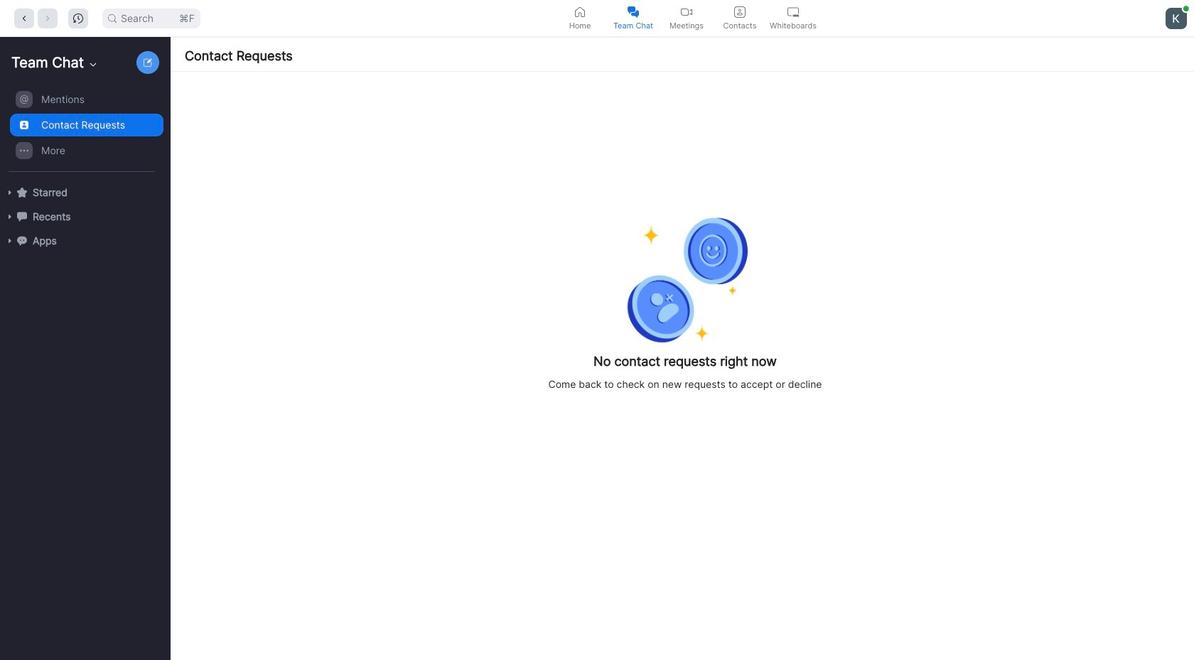 Task type: describe. For each thing, give the bounding box(es) containing it.
home small image
[[574, 6, 586, 17]]

chat image
[[17, 212, 27, 222]]

apps tree item
[[6, 229, 163, 253]]

profile contact image
[[734, 6, 746, 17]]

history image
[[73, 13, 83, 23]]

triangle right image for star image
[[6, 188, 14, 197]]

chevron down small image
[[88, 59, 99, 70]]

triangle right image for chat icon
[[6, 213, 14, 221]]

chatbot image
[[17, 236, 27, 246]]

home small image
[[574, 6, 586, 17]]

star image
[[17, 187, 27, 197]]

magnifier image
[[108, 14, 117, 22]]

chevron down small image
[[88, 59, 99, 70]]

magnifier image
[[108, 14, 117, 22]]

recents tree item
[[6, 205, 163, 229]]

chat image
[[17, 212, 27, 222]]

triangle right image for chat image
[[6, 213, 14, 221]]

profile contact image
[[734, 6, 746, 17]]

history image
[[73, 13, 83, 23]]

triangle right image for star icon
[[6, 188, 14, 197]]



Task type: locate. For each thing, give the bounding box(es) containing it.
1 vertical spatial triangle right image
[[6, 213, 14, 221]]

triangle right image
[[6, 188, 14, 197], [6, 213, 14, 221], [6, 237, 14, 245], [6, 237, 14, 245]]

tree
[[0, 85, 168, 267]]

starred tree item
[[6, 181, 163, 205]]

chatbot image
[[17, 236, 27, 246]]

group
[[0, 87, 163, 172]]

triangle right image
[[6, 188, 14, 197], [6, 213, 14, 221]]

tab list
[[553, 0, 820, 36]]

1 triangle right image from the top
[[6, 188, 14, 197]]

online image
[[1183, 5, 1189, 11], [1183, 5, 1189, 11]]

2 triangle right image from the top
[[6, 213, 14, 221]]

triangle right image left chat icon
[[6, 213, 14, 221]]

video on image
[[681, 6, 692, 17], [681, 6, 692, 17]]

0 vertical spatial triangle right image
[[6, 188, 14, 197]]

star image
[[17, 187, 27, 197]]

whiteboard small image
[[788, 6, 799, 17], [788, 6, 799, 17]]

chevron left small image
[[19, 13, 29, 23], [19, 13, 29, 23]]

triangle right image left star icon
[[6, 188, 14, 197]]

team chat image
[[628, 6, 639, 17], [628, 6, 639, 17]]

new image
[[144, 58, 152, 67], [144, 58, 152, 67]]

triangle right image for chatbot image on the left of the page
[[6, 237, 14, 245]]



Task type: vqa. For each thing, say whether or not it's contained in the screenshot.
Home Small icon
yes



